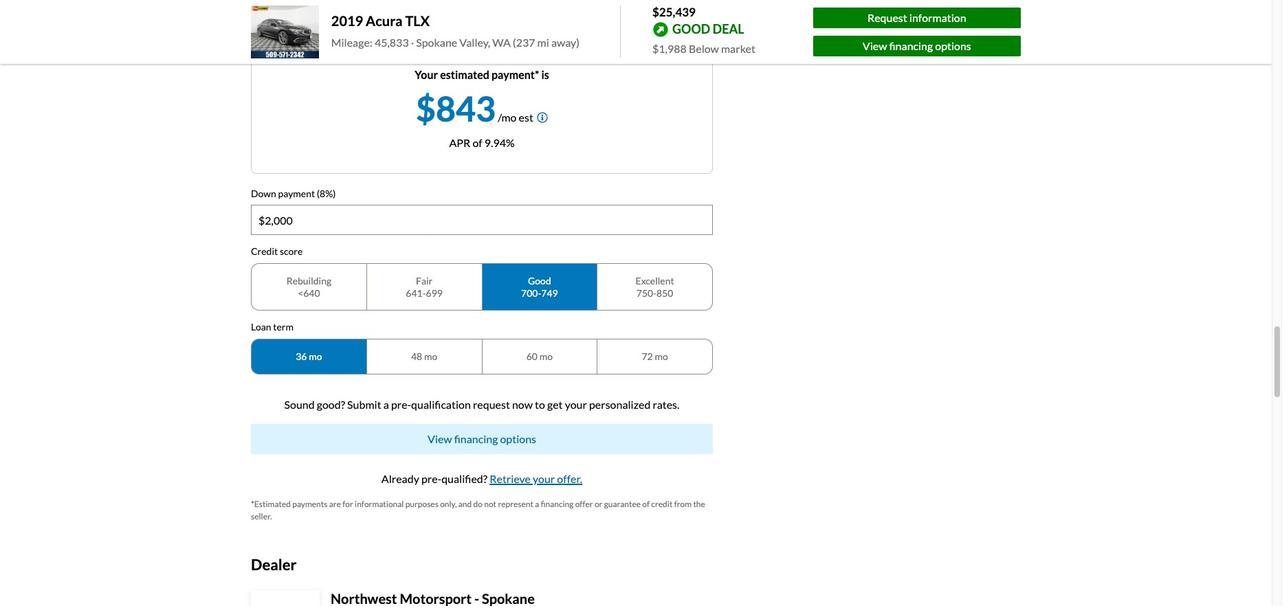 Task type: vqa. For each thing, say whether or not it's contained in the screenshot.


Task type: locate. For each thing, give the bounding box(es) containing it.
0 vertical spatial of
[[473, 136, 483, 149]]

offer.
[[557, 472, 583, 485]]

1 vertical spatial your
[[533, 472, 555, 485]]

qualification
[[411, 398, 471, 411]]

1 horizontal spatial financing
[[541, 499, 574, 509]]

financing inside "*estimated payments are for informational purposes only, and do not represent a financing offer or guarantee of credit from the seller."
[[541, 499, 574, 509]]

good?
[[317, 398, 345, 411]]

<640
[[298, 287, 320, 299]]

view financing options
[[863, 39, 972, 52], [428, 432, 537, 445]]

mo right 72
[[655, 351, 668, 363]]

your right get
[[565, 398, 587, 411]]

mo right 60
[[540, 351, 553, 363]]

2 mo from the left
[[424, 351, 438, 363]]

down
[[251, 188, 276, 199]]

information
[[910, 11, 967, 24]]

represent
[[498, 499, 534, 509]]

700-
[[521, 287, 542, 299]]

financing
[[890, 39, 934, 52], [454, 432, 498, 445], [541, 499, 574, 509]]

fair
[[416, 275, 433, 287]]

1 horizontal spatial view financing options
[[863, 39, 972, 52]]

options down "now"
[[500, 432, 537, 445]]

score
[[280, 246, 303, 258]]

personalized up 45,833
[[348, 16, 410, 29]]

already pre-qualified? retrieve your offer.
[[382, 472, 583, 485]]

your
[[565, 398, 587, 411], [533, 472, 555, 485]]

0 vertical spatial pre-
[[391, 398, 411, 411]]

financing left offer at the bottom of page
[[541, 499, 574, 509]]

view financing options button
[[813, 36, 1021, 56], [251, 424, 713, 454]]

view down qualification
[[428, 432, 452, 445]]

financing down sound good? submit a pre-qualification request now to get your personalized rates.
[[454, 432, 498, 445]]

72 mo
[[642, 351, 668, 363]]

pre- up 'purposes'
[[422, 472, 442, 485]]

0 vertical spatial view financing options
[[863, 39, 972, 52]]

0 horizontal spatial view financing options
[[428, 432, 537, 445]]

mo for 60 mo
[[540, 351, 553, 363]]

699
[[426, 287, 443, 299]]

real,
[[325, 16, 346, 29]]

1 horizontal spatial view financing options button
[[813, 36, 1021, 56]]

rates
[[412, 16, 436, 29]]

1 vertical spatial view financing options button
[[251, 424, 713, 454]]

for
[[343, 499, 353, 509]]

request
[[473, 398, 510, 411]]

purposes
[[406, 499, 439, 509]]

1 vertical spatial financing
[[454, 432, 498, 445]]

view financing options down request information button
[[863, 39, 972, 52]]

1 vertical spatial view financing options
[[428, 432, 537, 445]]

options for the left view financing options button
[[500, 432, 537, 445]]

guarantee
[[604, 499, 641, 509]]

a
[[384, 398, 389, 411], [535, 499, 539, 509]]

your
[[415, 68, 438, 81]]

rebuilding <640
[[287, 275, 332, 299]]

0 vertical spatial view
[[863, 39, 888, 52]]

36 mo
[[296, 351, 322, 363]]

1 horizontal spatial of
[[643, 499, 650, 509]]

0 vertical spatial options
[[936, 39, 972, 52]]

72
[[642, 351, 653, 363]]

your left the offer.
[[533, 472, 555, 485]]

informational
[[355, 499, 404, 509]]

options down information
[[936, 39, 972, 52]]

0 vertical spatial a
[[384, 398, 389, 411]]

of right apr
[[473, 136, 483, 149]]

2 horizontal spatial financing
[[890, 39, 934, 52]]

$843
[[416, 88, 496, 129]]

850
[[657, 287, 674, 299]]

wa
[[493, 36, 511, 49]]

/mo
[[498, 111, 517, 124]]

1 vertical spatial options
[[500, 432, 537, 445]]

get
[[548, 398, 563, 411]]

0 horizontal spatial a
[[384, 398, 389, 411]]

now
[[512, 398, 533, 411]]

2 vertical spatial financing
[[541, 499, 574, 509]]

48
[[411, 351, 423, 363]]

a right submit
[[384, 398, 389, 411]]

2019 acura tlx mileage: 45,833 · spokane valley, wa (237 mi away)
[[331, 13, 580, 49]]

apr of 9.94%
[[449, 136, 515, 149]]

view financing options button down sound good? submit a pre-qualification request now to get your personalized rates.
[[251, 424, 713, 454]]

estimated
[[440, 68, 490, 81]]

with
[[301, 16, 323, 29]]

0 horizontal spatial of
[[473, 136, 483, 149]]

apr
[[449, 136, 471, 149]]

of left credit
[[643, 499, 650, 509]]

1 vertical spatial of
[[643, 499, 650, 509]]

3 mo from the left
[[540, 351, 553, 363]]

0 horizontal spatial options
[[500, 432, 537, 445]]

2019 acura tlx image
[[251, 5, 319, 58]]

a right represent
[[535, 499, 539, 509]]

down payment (8%)
[[251, 188, 336, 199]]

of
[[473, 136, 483, 149], [643, 499, 650, 509]]

personalized left "rates."
[[589, 398, 651, 411]]

1 horizontal spatial a
[[535, 499, 539, 509]]

mo
[[309, 351, 322, 363], [424, 351, 438, 363], [540, 351, 553, 363], [655, 351, 668, 363]]

0 horizontal spatial personalized
[[348, 16, 410, 29]]

0 horizontal spatial view
[[428, 432, 452, 445]]

view financing options down sound good? submit a pre-qualification request now to get your personalized rates.
[[428, 432, 537, 445]]

4 mo from the left
[[655, 351, 668, 363]]

view financing options button down request information button
[[813, 36, 1021, 56]]

request information button
[[813, 7, 1021, 28]]

1 horizontal spatial your
[[565, 398, 587, 411]]

1 vertical spatial a
[[535, 499, 539, 509]]

are
[[329, 499, 341, 509]]

mo right 36
[[309, 351, 322, 363]]

and
[[459, 499, 472, 509]]

48 mo
[[411, 351, 438, 363]]

away)
[[552, 36, 580, 49]]

rates.
[[653, 398, 680, 411]]

your estimated payment* is
[[415, 68, 549, 81]]

1 horizontal spatial view
[[863, 39, 888, 52]]

options
[[936, 39, 972, 52], [500, 432, 537, 445]]

only,
[[440, 499, 457, 509]]

excellent
[[636, 275, 675, 287]]

1 mo from the left
[[309, 351, 322, 363]]

0 horizontal spatial financing
[[454, 432, 498, 445]]

1 horizontal spatial pre-
[[422, 472, 442, 485]]

of inside "*estimated payments are for informational purposes only, and do not represent a financing offer or guarantee of credit from the seller."
[[643, 499, 650, 509]]

1 vertical spatial personalized
[[589, 398, 651, 411]]

mo right 48
[[424, 351, 438, 363]]

1 horizontal spatial options
[[936, 39, 972, 52]]

pre- right submit
[[391, 398, 411, 411]]

view down request
[[863, 39, 888, 52]]

0 vertical spatial financing
[[890, 39, 934, 52]]

financing down request information button
[[890, 39, 934, 52]]

1 vertical spatial view
[[428, 432, 452, 445]]

*estimated payments are for informational purposes only, and do not represent a financing offer or guarantee of credit from the seller.
[[251, 499, 706, 522]]

9.94%
[[485, 136, 515, 149]]



Task type: describe. For each thing, give the bounding box(es) containing it.
mo for 36 mo
[[309, 351, 322, 363]]

Down payment (8%) text field
[[252, 206, 713, 235]]

rebuilding
[[287, 275, 332, 287]]

$25,439
[[653, 5, 696, 19]]

request
[[868, 11, 908, 24]]

spokane
[[416, 36, 458, 49]]

do
[[474, 499, 483, 509]]

excellent 750-850
[[636, 275, 675, 299]]

641-
[[406, 287, 426, 299]]

shop with real, personalized rates
[[275, 16, 436, 29]]

view for the left view financing options button
[[428, 432, 452, 445]]

payments
[[293, 499, 328, 509]]

seller.
[[251, 511, 272, 522]]

749
[[542, 287, 558, 299]]

good 700-749
[[521, 275, 558, 299]]

is
[[542, 68, 549, 81]]

$843 /mo est
[[416, 88, 534, 129]]

or
[[595, 499, 603, 509]]

term
[[273, 321, 294, 333]]

view for the topmost view financing options button
[[863, 39, 888, 52]]

750-
[[637, 287, 657, 299]]

credit score
[[251, 246, 303, 258]]

northwest motorsport - spokane image
[[252, 592, 318, 607]]

a inside "*estimated payments are for informational purposes only, and do not represent a financing offer or guarantee of credit from the seller."
[[535, 499, 539, 509]]

view financing options for the left view financing options button
[[428, 432, 537, 445]]

mo for 48 mo
[[424, 351, 438, 363]]

fair 641-699
[[406, 275, 443, 299]]

mileage:
[[331, 36, 373, 49]]

credit
[[652, 499, 673, 509]]

0 vertical spatial personalized
[[348, 16, 410, 29]]

good deal
[[673, 21, 745, 36]]

tlx
[[405, 13, 430, 29]]

*estimated
[[251, 499, 291, 509]]

36
[[296, 351, 307, 363]]

request information
[[868, 11, 967, 24]]

good
[[528, 275, 551, 287]]

payment*
[[492, 68, 540, 81]]

offer
[[576, 499, 593, 509]]

0 vertical spatial your
[[565, 398, 587, 411]]

already
[[382, 472, 419, 485]]

(237
[[513, 36, 535, 49]]

loan term
[[251, 321, 294, 333]]

qualified?
[[442, 472, 488, 485]]

sound good? submit a pre-qualification request now to get your personalized rates.
[[284, 398, 680, 411]]

loan
[[251, 321, 271, 333]]

1 vertical spatial pre-
[[422, 472, 442, 485]]

60
[[527, 351, 538, 363]]

financing for the topmost view financing options button
[[890, 39, 934, 52]]

retrieve
[[490, 472, 531, 485]]

acura
[[366, 13, 403, 29]]

1 horizontal spatial personalized
[[589, 398, 651, 411]]

mo for 72 mo
[[655, 351, 668, 363]]

sound
[[284, 398, 315, 411]]

to
[[535, 398, 545, 411]]

(8%)
[[317, 188, 336, 199]]

valley,
[[460, 36, 491, 49]]

info circle image
[[537, 112, 548, 123]]

view financing options for the topmost view financing options button
[[863, 39, 972, 52]]

mi
[[538, 36, 549, 49]]

from
[[675, 499, 692, 509]]

60 mo
[[527, 351, 553, 363]]

45,833
[[375, 36, 409, 49]]

financing for the left view financing options button
[[454, 432, 498, 445]]

$1,988 below market
[[653, 42, 756, 55]]

0 horizontal spatial pre-
[[391, 398, 411, 411]]

2019
[[331, 13, 363, 29]]

deal
[[713, 21, 745, 36]]

market
[[722, 42, 756, 55]]

credit
[[251, 246, 278, 258]]

·
[[411, 36, 414, 49]]

retrieve your offer. link
[[490, 472, 583, 485]]

0 horizontal spatial your
[[533, 472, 555, 485]]

submit
[[347, 398, 381, 411]]

below
[[689, 42, 719, 55]]

0 horizontal spatial view financing options button
[[251, 424, 713, 454]]

dealer
[[251, 555, 297, 574]]

est
[[519, 111, 534, 124]]

options for the topmost view financing options button
[[936, 39, 972, 52]]

payment
[[278, 188, 315, 199]]

not
[[484, 499, 497, 509]]

0 vertical spatial view financing options button
[[813, 36, 1021, 56]]



